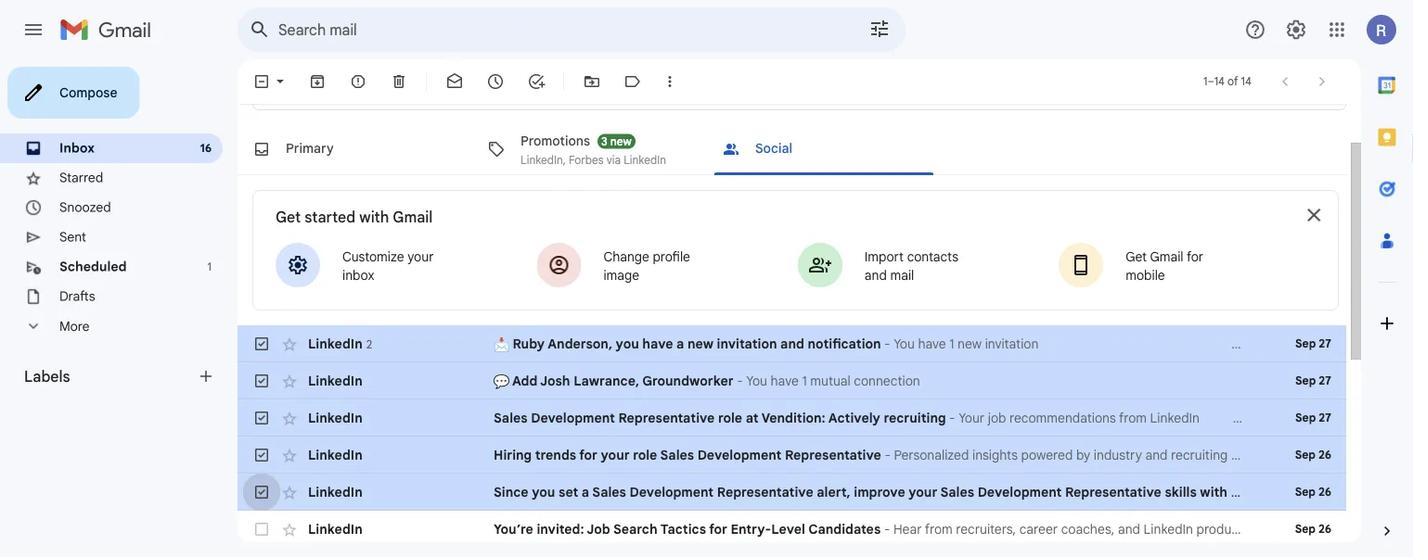 Task type: vqa. For each thing, say whether or not it's contained in the screenshot.
bottommost You
yes



Task type: locate. For each thing, give the bounding box(es) containing it.
row up vendition:
[[238, 363, 1347, 400]]

sep for you have 1 mutual connection ͏ ͏ ͏ ͏ ͏ ͏ ͏ ͏ ͏ ͏ ͏ ͏ ͏ ͏ ͏ ͏ ͏ ͏ ͏ ͏ ͏ ͏ ͏ ͏ ͏ ͏ ͏ ͏ ͏ ͏ ͏ ͏ ͏ ͏ ͏ ͏ ͏ ͏ ͏ ͏ ͏ ͏ ͏ ͏ ͏ ͏ ͏ ͏ ͏ ͏ ͏ ͏ ͏ ͏ ͏ ͏ ͏ ͏ ͏ ͏ ͏ ͏ ͏ ͏ ͏ ͏ ͏ ͏ ͏ ͏ ͏ ͏ ͏ ͏ ͏ ͏ ͏ ͏ ͏ ͏ ͏ ͏ ͏ ͏ ͏ ͏
[[1296, 374, 1316, 388]]

sep 26 up courses
[[1295, 449, 1332, 463]]

you
[[616, 336, 639, 352], [532, 484, 555, 501]]

0 horizontal spatial gmail
[[393, 208, 433, 226]]

None checkbox
[[252, 335, 271, 354], [252, 372, 271, 391], [252, 409, 271, 428], [252, 335, 271, 354], [252, 372, 271, 391], [252, 409, 271, 428]]

1 vertical spatial sep 27
[[1296, 374, 1332, 388]]

tab list containing promotions
[[238, 123, 1347, 175]]

tactics
[[661, 522, 706, 538]]

more button
[[0, 312, 223, 342]]

role up search
[[633, 447, 657, 464]]

26 up courses
[[1319, 449, 1332, 463]]

more
[[59, 319, 90, 335]]

you up "add josh lawrance, groundworker"
[[616, 336, 639, 352]]

from
[[1119, 410, 1147, 426], [1261, 447, 1289, 464]]

from right data
[[1261, 447, 1289, 464]]

support image
[[1245, 19, 1267, 41]]

2 14 from the left
[[1241, 75, 1252, 89]]

with up customize on the left of page
[[359, 208, 389, 226]]

role left at
[[718, 410, 743, 426]]

for for gmail
[[1187, 249, 1204, 265]]

gmail up mobile
[[1150, 249, 1184, 265]]

0 vertical spatial 26
[[1319, 449, 1332, 463]]

recruiting up skills
[[1171, 447, 1228, 464]]

2 horizontal spatial 1
[[950, 336, 955, 352]]

since
[[494, 484, 529, 501]]

14 left of in the top right of the page
[[1215, 75, 1225, 89]]

sales
[[494, 410, 528, 426], [660, 447, 694, 464], [592, 484, 626, 501], [941, 484, 975, 501]]

3 new
[[601, 135, 632, 149]]

- up improve
[[885, 447, 891, 464]]

3 27 from the top
[[1319, 412, 1332, 426]]

2 sep 27 from the top
[[1296, 374, 1332, 388]]

1 vertical spatial you
[[532, 484, 555, 501]]

0 horizontal spatial with
[[359, 208, 389, 226]]

1 horizontal spatial new
[[688, 336, 714, 352]]

2 horizontal spatial your
[[909, 484, 938, 501]]

27 for you have 1 mutual connection ͏ ͏ ͏ ͏ ͏ ͏ ͏ ͏ ͏ ͏ ͏ ͏ ͏ ͏ ͏ ͏ ͏ ͏ ͏ ͏ ͏ ͏ ͏ ͏ ͏ ͏ ͏ ͏ ͏ ͏ ͏ ͏ ͏ ͏ ͏ ͏ ͏ ͏ ͏ ͏ ͏ ͏ ͏ ͏ ͏ ͏ ͏ ͏ ͏ ͏ ͏ ͏ ͏ ͏ ͏ ͏ ͏ ͏ ͏ ͏ ͏ ͏ ͏ ͏ ͏ ͏ ͏ ͏ ͏ ͏ ͏ ͏ ͏ ͏ ͏ ͏ ͏ ͏ ͏ ͏ ͏ ͏ ͏ ͏ ͏ ͏
[[1319, 374, 1332, 388]]

26 for hiring trends for your role sales development representative - personalized insights powered by industry and recruiting data from linkedin. ͏ ͏ ͏ ͏ ͏ ͏ ͏ ͏ ͏ ͏ ͏ ͏ ͏ ͏ ͏ ͏ ͏ ͏ ͏ ͏ ͏
[[1319, 449, 1332, 463]]

you
[[894, 336, 915, 352], [746, 373, 768, 389]]

0 vertical spatial for
[[1187, 249, 1204, 265]]

1 horizontal spatial invitation
[[985, 336, 1039, 352]]

vendition:
[[762, 410, 826, 426]]

for for trends
[[579, 447, 598, 464]]

improve
[[854, 484, 906, 501]]

1 vertical spatial sep 26
[[1295, 523, 1332, 537]]

0 vertical spatial 1
[[207, 260, 212, 274]]

2 26 from the top
[[1319, 523, 1332, 537]]

͏
[[1039, 336, 1042, 352], [1042, 336, 1046, 352], [1046, 336, 1049, 352], [1049, 336, 1052, 352], [1052, 336, 1055, 352], [1055, 336, 1059, 352], [1059, 336, 1062, 352], [1062, 336, 1065, 352], [1065, 336, 1069, 352], [1069, 336, 1072, 352], [1072, 336, 1075, 352], [1075, 336, 1079, 352], [1079, 336, 1082, 352], [1082, 336, 1085, 352], [1085, 336, 1089, 352], [1089, 336, 1092, 352], [1092, 336, 1095, 352], [1095, 336, 1099, 352], [1099, 336, 1102, 352], [1102, 336, 1105, 352], [1105, 336, 1109, 352], [1109, 336, 1112, 352], [1112, 336, 1115, 352], [1115, 336, 1119, 352], [1119, 336, 1122, 352], [1122, 336, 1125, 352], [1125, 336, 1129, 352], [1129, 336, 1132, 352], [1132, 336, 1135, 352], [1135, 336, 1139, 352], [1139, 336, 1142, 352], [1142, 336, 1145, 352], [1145, 336, 1149, 352], [1149, 336, 1152, 352], [1152, 336, 1155, 352], [1155, 336, 1159, 352], [1159, 336, 1162, 352], [1162, 336, 1165, 352], [1165, 336, 1169, 352], [1169, 336, 1172, 352], [1172, 336, 1175, 352], [1175, 336, 1179, 352], [1179, 336, 1182, 352], [1182, 336, 1185, 352], [1185, 336, 1189, 352], [1189, 336, 1192, 352], [1192, 336, 1195, 352], [1195, 336, 1199, 352], [1199, 336, 1202, 352], [1202, 336, 1205, 352], [1205, 336, 1209, 352], [1209, 336, 1212, 352], [1212, 336, 1215, 352], [1215, 336, 1218, 352], [1218, 336, 1222, 352], [1222, 336, 1225, 352], [1225, 336, 1228, 352], [1228, 336, 1232, 352], [1232, 336, 1235, 352], [1235, 336, 1238, 352], [1238, 336, 1242, 352], [1242, 336, 1245, 352], [1245, 336, 1248, 352], [1248, 336, 1252, 352], [1252, 336, 1255, 352], [1255, 336, 1258, 352], [1258, 336, 1262, 352], [1262, 336, 1265, 352], [1265, 336, 1268, 352], [1268, 336, 1272, 352], [1272, 336, 1275, 352], [1275, 336, 1278, 352], [1278, 336, 1282, 352], [1282, 336, 1285, 352], [1285, 336, 1288, 352], [1288, 336, 1292, 352], [1292, 336, 1295, 352], [1295, 336, 1298, 352], [1298, 336, 1302, 352], [1302, 336, 1305, 352], [1305, 336, 1308, 352], [1308, 336, 1312, 352], [1312, 336, 1315, 352], [1315, 336, 1318, 352], [1318, 336, 1322, 352], [1322, 336, 1325, 352], [1325, 336, 1328, 352], [1328, 336, 1332, 352], [920, 373, 924, 389], [924, 373, 927, 389], [927, 373, 930, 389], [930, 373, 934, 389], [934, 373, 937, 389], [937, 373, 940, 389], [940, 373, 944, 389], [944, 373, 947, 389], [947, 373, 950, 389], [950, 373, 954, 389], [954, 373, 957, 389], [957, 373, 960, 389], [960, 373, 964, 389], [964, 373, 967, 389], [967, 373, 970, 389], [970, 373, 974, 389], [974, 373, 977, 389], [977, 373, 980, 389], [980, 373, 984, 389], [984, 373, 987, 389], [987, 373, 990, 389], [990, 373, 994, 389], [994, 373, 997, 389], [997, 373, 1000, 389], [1000, 373, 1004, 389], [1004, 373, 1007, 389], [1007, 373, 1010, 389], [1010, 373, 1014, 389], [1013, 373, 1017, 389], [1017, 373, 1020, 389], [1020, 373, 1023, 389], [1023, 373, 1027, 389], [1027, 373, 1030, 389], [1030, 373, 1033, 389], [1033, 373, 1037, 389], [1037, 373, 1040, 389], [1040, 373, 1043, 389], [1043, 373, 1047, 389], [1047, 373, 1050, 389], [1050, 373, 1053, 389], [1053, 373, 1057, 389], [1057, 373, 1060, 389], [1060, 373, 1063, 389], [1063, 373, 1067, 389], [1067, 373, 1070, 389], [1070, 373, 1073, 389], [1073, 373, 1077, 389], [1077, 373, 1080, 389], [1080, 373, 1083, 389], [1083, 373, 1087, 389], [1087, 373, 1090, 389], [1090, 373, 1093, 389], [1093, 373, 1097, 389], [1097, 373, 1100, 389], [1100, 373, 1103, 389], [1103, 373, 1107, 389], [1107, 373, 1110, 389], [1110, 373, 1113, 389], [1113, 373, 1117, 389], [1117, 373, 1120, 389], [1120, 373, 1123, 389], [1123, 373, 1127, 389], [1127, 373, 1130, 389], [1130, 373, 1133, 389], [1133, 373, 1137, 389], [1137, 373, 1140, 389], [1140, 373, 1143, 389], [1143, 373, 1147, 389], [1147, 373, 1150, 389], [1150, 373, 1153, 389], [1153, 373, 1157, 389], [1157, 373, 1160, 389], [1160, 373, 1163, 389], [1163, 373, 1167, 389], [1167, 373, 1170, 389], [1170, 373, 1173, 389], [1173, 373, 1177, 389], [1176, 373, 1180, 389], [1180, 373, 1183, 389], [1183, 373, 1186, 389], [1186, 373, 1190, 389], [1190, 373, 1193, 389], [1193, 373, 1196, 389], [1196, 373, 1200, 389], [1200, 373, 1203, 389], [1203, 373, 1206, 389], [1200, 410, 1203, 426], [1203, 410, 1207, 426], [1207, 410, 1210, 426], [1210, 410, 1213, 426], [1213, 410, 1217, 426], [1217, 410, 1220, 426], [1220, 410, 1223, 426], [1223, 410, 1227, 426], [1227, 410, 1230, 426], [1230, 410, 1233, 426], [1233, 410, 1237, 426], [1237, 410, 1240, 426], [1240, 410, 1243, 426], [1243, 410, 1247, 426], [1247, 410, 1250, 426], [1250, 410, 1253, 426], [1253, 410, 1257, 426], [1257, 410, 1260, 426], [1260, 410, 1263, 426], [1263, 410, 1267, 426], [1267, 410, 1270, 426], [1270, 410, 1273, 426], [1273, 410, 1277, 426], [1277, 410, 1280, 426], [1280, 410, 1283, 426], [1283, 410, 1287, 426], [1287, 410, 1290, 426], [1290, 410, 1293, 426], [1293, 410, 1297, 426], [1297, 410, 1300, 426], [1300, 410, 1303, 426], [1303, 410, 1307, 426], [1307, 410, 1310, 426], [1310, 410, 1313, 426], [1313, 410, 1316, 426], [1316, 410, 1320, 426], [1320, 410, 1323, 426], [1323, 410, 1326, 426], [1326, 410, 1330, 426], [1330, 410, 1333, 426], [1333, 410, 1336, 426], [1336, 410, 1340, 426], [1340, 410, 1343, 426], [1343, 410, 1346, 426], [1346, 410, 1350, 426], [1350, 410, 1353, 426], [1353, 410, 1356, 426], [1356, 410, 1360, 426], [1360, 410, 1363, 426], [1363, 410, 1366, 426], [1366, 410, 1370, 426], [1370, 410, 1373, 426], [1373, 410, 1376, 426], [1376, 410, 1380, 426], [1380, 410, 1383, 426], [1383, 410, 1386, 426], [1386, 410, 1390, 426], [1390, 410, 1393, 426], [1393, 410, 1396, 426], [1396, 410, 1400, 426], [1400, 410, 1403, 426], [1403, 410, 1406, 426], [1406, 410, 1410, 426], [1410, 410, 1413, 426], [1413, 410, 1414, 426], [1345, 447, 1349, 464], [1348, 447, 1352, 464], [1352, 447, 1355, 464], [1355, 447, 1358, 464], [1358, 447, 1362, 464], [1362, 447, 1365, 464], [1365, 447, 1368, 464], [1368, 447, 1372, 464], [1372, 447, 1375, 464], [1375, 447, 1378, 464], [1378, 447, 1382, 464], [1382, 447, 1385, 464], [1385, 447, 1388, 464], [1388, 447, 1392, 464], [1392, 447, 1395, 464], [1395, 447, 1398, 464], [1398, 447, 1402, 464], [1402, 447, 1405, 464], [1405, 447, 1408, 464], [1408, 447, 1412, 464], [1412, 447, 1414, 464]]

with inside since you set a sales development representative alert, improve your sales development representative skills with these courses link
[[1200, 484, 1228, 501]]

1 horizontal spatial with
[[1200, 484, 1228, 501]]

1
[[207, 260, 212, 274], [950, 336, 955, 352], [802, 373, 807, 389]]

linkedin,
[[521, 153, 566, 167]]

have for groundworker
[[771, 373, 799, 389]]

1 horizontal spatial have
[[771, 373, 799, 389]]

- right "groundworker" on the bottom
[[737, 373, 743, 389]]

promotions
[[521, 133, 590, 149]]

get left started
[[276, 208, 301, 226]]

0 vertical spatial 27
[[1319, 337, 1332, 351]]

representative down industry
[[1065, 484, 1162, 501]]

scheduled link
[[59, 259, 127, 275]]

linkedin
[[624, 153, 666, 167], [308, 336, 363, 352], [308, 373, 363, 389], [308, 410, 363, 426], [1150, 410, 1200, 426], [308, 447, 363, 464], [308, 484, 363, 501], [308, 522, 363, 538]]

recruiting
[[884, 410, 946, 426], [1171, 447, 1228, 464]]

- left your
[[950, 410, 956, 426]]

2 vertical spatial 27
[[1319, 412, 1332, 426]]

None checkbox
[[252, 72, 271, 91], [252, 446, 271, 465], [252, 484, 271, 502], [252, 521, 271, 539], [252, 72, 271, 91], [252, 446, 271, 465], [252, 484, 271, 502], [252, 521, 271, 539]]

1 vertical spatial with
[[1200, 484, 1228, 501]]

and down import
[[865, 268, 887, 284]]

and
[[865, 268, 887, 284], [781, 336, 805, 352], [1146, 447, 1168, 464]]

get
[[276, 208, 301, 226], [1126, 249, 1147, 265]]

started
[[305, 208, 356, 226]]

2 vertical spatial your
[[909, 484, 938, 501]]

your
[[959, 410, 985, 426]]

27
[[1319, 337, 1332, 351], [1319, 374, 1332, 388], [1319, 412, 1332, 426]]

0 horizontal spatial 1
[[207, 260, 212, 274]]

development up trends
[[531, 410, 615, 426]]

1 horizontal spatial for
[[709, 522, 728, 538]]

development
[[531, 410, 615, 426], [698, 447, 782, 464], [630, 484, 714, 501], [978, 484, 1062, 501]]

tab list
[[1362, 59, 1414, 491], [238, 123, 1347, 175]]

5 row from the top
[[238, 474, 1347, 511]]

14 right of in the top right of the page
[[1241, 75, 1252, 89]]

search
[[613, 522, 658, 538]]

0 horizontal spatial tab list
[[238, 123, 1347, 175]]

1 14 from the left
[[1215, 75, 1225, 89]]

new up "groundworker" on the bottom
[[688, 336, 714, 352]]

labels image
[[624, 72, 642, 91]]

and inside import contacts and mail
[[865, 268, 887, 284]]

26 down courses
[[1319, 523, 1332, 537]]

and left notification
[[781, 336, 805, 352]]

you left set
[[532, 484, 555, 501]]

a up "groundworker" on the bottom
[[677, 336, 684, 352]]

row down mutual
[[238, 400, 1414, 437]]

get for get gmail for mobile
[[1126, 249, 1147, 265]]

new up - you have 1 mutual connection ͏ ͏ ͏ ͏ ͏ ͏ ͏ ͏ ͏ ͏ ͏ ͏ ͏ ͏ ͏ ͏ ͏ ͏ ͏ ͏ ͏ ͏ ͏ ͏ ͏ ͏ ͏ ͏ ͏ ͏ ͏ ͏ ͏ ͏ ͏ ͏ ͏ ͏ ͏ ͏ ͏ ͏ ͏ ͏ ͏ ͏ ͏ ͏ ͏ ͏ ͏ ͏ ͏ ͏ ͏ ͏ ͏ ͏ ͏ ͏ ͏ ͏ ͏ ͏ ͏ ͏ ͏ ͏ ͏ ͏ ͏ ͏ ͏ ͏ ͏ ͏ ͏ ͏ ͏ ͏ ͏ ͏ ͏ ͏ ͏ ͏
[[958, 336, 982, 352]]

row up mutual
[[238, 326, 1347, 363]]

3
[[601, 135, 608, 149]]

development down insights
[[978, 484, 1062, 501]]

linkedin inside "promotions, 3 new messages," tab
[[624, 153, 666, 167]]

your down personalized
[[909, 484, 938, 501]]

1 vertical spatial get
[[1126, 249, 1147, 265]]

0 horizontal spatial for
[[579, 447, 598, 464]]

0 vertical spatial and
[[865, 268, 887, 284]]

sent
[[59, 229, 86, 245]]

job
[[988, 410, 1006, 426]]

- you have 1 mutual connection ͏ ͏ ͏ ͏ ͏ ͏ ͏ ͏ ͏ ͏ ͏ ͏ ͏ ͏ ͏ ͏ ͏ ͏ ͏ ͏ ͏ ͏ ͏ ͏ ͏ ͏ ͏ ͏ ͏ ͏ ͏ ͏ ͏ ͏ ͏ ͏ ͏ ͏ ͏ ͏ ͏ ͏ ͏ ͏ ͏ ͏ ͏ ͏ ͏ ͏ ͏ ͏ ͏ ͏ ͏ ͏ ͏ ͏ ͏ ͏ ͏ ͏ ͏ ͏ ͏ ͏ ͏ ͏ ͏ ͏ ͏ ͏ ͏ ͏ ͏ ͏ ͏ ͏ ͏ ͏ ͏ ͏ ͏ ͏ ͏ ͏
[[734, 373, 1206, 389]]

0 vertical spatial sep 27
[[1296, 337, 1332, 351]]

0 horizontal spatial new
[[610, 135, 632, 149]]

your inside "customize your inbox"
[[408, 249, 434, 265]]

None search field
[[238, 7, 906, 52]]

snoozed link
[[59, 200, 111, 216]]

representative
[[619, 410, 715, 426], [785, 447, 882, 464], [717, 484, 814, 501], [1065, 484, 1162, 501]]

sent link
[[59, 229, 86, 245]]

1 horizontal spatial role
[[718, 410, 743, 426]]

your right trends
[[601, 447, 630, 464]]

have up vendition:
[[771, 373, 799, 389]]

16
[[200, 142, 212, 155]]

1 horizontal spatial gmail
[[1150, 249, 1184, 265]]

and right industry
[[1146, 447, 1168, 464]]

1 horizontal spatial 1
[[802, 373, 807, 389]]

representative up alert,
[[785, 447, 882, 464]]

customize your inbox
[[342, 249, 434, 284]]

0 horizontal spatial invitation
[[717, 336, 777, 352]]

14 of 14
[[1215, 75, 1252, 89]]

import
[[865, 249, 904, 265]]

0 vertical spatial get
[[276, 208, 301, 226]]

row down alert,
[[238, 511, 1347, 549]]

you up "connection" on the right
[[894, 336, 915, 352]]

0 horizontal spatial you
[[746, 373, 768, 389]]

gmail up "customize your inbox"
[[393, 208, 433, 226]]

row up alert,
[[238, 437, 1414, 474]]

1 sep 27 from the top
[[1296, 337, 1332, 351]]

0 horizontal spatial from
[[1119, 410, 1147, 426]]

sep for personalized insights powered by industry and recruiting data from linkedin. ͏ ͏ ͏ ͏ ͏ ͏ ͏ ͏ ͏ ͏ ͏ ͏ ͏ ͏ ͏ ͏ ͏ ͏ ͏ ͏ ͏
[[1295, 449, 1316, 463]]

role
[[718, 410, 743, 426], [633, 447, 657, 464]]

1 vertical spatial recruiting
[[1171, 447, 1228, 464]]

get inside get gmail for mobile
[[1126, 249, 1147, 265]]

2 horizontal spatial for
[[1187, 249, 1204, 265]]

groundworker
[[643, 373, 734, 389]]

1 horizontal spatial and
[[865, 268, 887, 284]]

for
[[1187, 249, 1204, 265], [579, 447, 598, 464], [709, 522, 728, 538]]

powered
[[1021, 447, 1073, 464]]

invitation up "groundworker" on the bottom
[[717, 336, 777, 352]]

2 vertical spatial sep 27
[[1296, 412, 1332, 426]]

1 horizontal spatial get
[[1126, 249, 1147, 265]]

for inside get gmail for mobile
[[1187, 249, 1204, 265]]

mail
[[891, 268, 914, 284]]

1 horizontal spatial a
[[677, 336, 684, 352]]

new inside tab
[[610, 135, 632, 149]]

with right skills
[[1200, 484, 1228, 501]]

0 vertical spatial you
[[894, 336, 915, 352]]

2 sep 26 from the top
[[1295, 523, 1332, 537]]

level
[[772, 522, 806, 538]]

- down improve
[[884, 522, 890, 538]]

0 vertical spatial from
[[1119, 410, 1147, 426]]

toolbar
[[1193, 484, 1341, 502]]

6 row from the top
[[238, 511, 1347, 549]]

gmail inside get gmail for mobile
[[1150, 249, 1184, 265]]

primary tab
[[238, 123, 471, 175]]

1 vertical spatial gmail
[[1150, 249, 1184, 265]]

0 vertical spatial sep 26
[[1295, 449, 1332, 463]]

a right set
[[582, 484, 589, 501]]

get up mobile
[[1126, 249, 1147, 265]]

1 vertical spatial from
[[1261, 447, 1289, 464]]

1 horizontal spatial you
[[894, 336, 915, 352]]

sep 26 down courses
[[1295, 523, 1332, 537]]

at
[[746, 410, 759, 426]]

new
[[610, 135, 632, 149], [688, 336, 714, 352], [958, 336, 982, 352]]

entry-
[[731, 522, 772, 538]]

sep 27
[[1296, 337, 1332, 351], [1296, 374, 1332, 388], [1296, 412, 1332, 426]]

invitation up - you have 1 mutual connection ͏ ͏ ͏ ͏ ͏ ͏ ͏ ͏ ͏ ͏ ͏ ͏ ͏ ͏ ͏ ͏ ͏ ͏ ͏ ͏ ͏ ͏ ͏ ͏ ͏ ͏ ͏ ͏ ͏ ͏ ͏ ͏ ͏ ͏ ͏ ͏ ͏ ͏ ͏ ͏ ͏ ͏ ͏ ͏ ͏ ͏ ͏ ͏ ͏ ͏ ͏ ͏ ͏ ͏ ͏ ͏ ͏ ͏ ͏ ͏ ͏ ͏ ͏ ͏ ͏ ͏ ͏ ͏ ͏ ͏ ͏ ͏ ͏ ͏ ͏ ͏ ͏ ͏ ͏ ͏ ͏ ͏ ͏ ͏ ͏ ͏
[[985, 336, 1039, 352]]

0 horizontal spatial 14
[[1215, 75, 1225, 89]]

sep 26 for hiring trends for your role sales development representative - personalized insights powered by industry and recruiting data from linkedin. ͏ ͏ ͏ ͏ ͏ ͏ ͏ ͏ ͏ ͏ ͏ ͏ ͏ ͏ ͏ ͏ ͏ ͏ ͏ ͏ ͏
[[1295, 449, 1332, 463]]

-
[[885, 336, 891, 352], [737, 373, 743, 389], [950, 410, 956, 426], [885, 447, 891, 464], [884, 522, 890, 538]]

1 26 from the top
[[1319, 449, 1332, 463]]

from up industry
[[1119, 410, 1147, 426]]

sep 27 for you have 1 mutual connection ͏ ͏ ͏ ͏ ͏ ͏ ͏ ͏ ͏ ͏ ͏ ͏ ͏ ͏ ͏ ͏ ͏ ͏ ͏ ͏ ͏ ͏ ͏ ͏ ͏ ͏ ͏ ͏ ͏ ͏ ͏ ͏ ͏ ͏ ͏ ͏ ͏ ͏ ͏ ͏ ͏ ͏ ͏ ͏ ͏ ͏ ͏ ͏ ͏ ͏ ͏ ͏ ͏ ͏ ͏ ͏ ͏ ͏ ͏ ͏ ͏ ͏ ͏ ͏ ͏ ͏ ͏ ͏ ͏ ͏ ͏ ͏ ͏ ͏ ͏ ͏ ͏ ͏ ͏ ͏ ͏ ͏ ͏ ͏ ͏ ͏
[[1296, 374, 1332, 388]]

1 vertical spatial 1
[[950, 336, 955, 352]]

invitation
[[717, 336, 777, 352], [985, 336, 1039, 352]]

have
[[643, 336, 673, 352], [918, 336, 946, 352], [771, 373, 799, 389]]

0 horizontal spatial role
[[633, 447, 657, 464]]

your right customize on the left of page
[[408, 249, 434, 265]]

image
[[604, 268, 640, 284]]

2 horizontal spatial have
[[918, 336, 946, 352]]

drafts link
[[59, 289, 95, 305]]

contacts
[[907, 249, 959, 265]]

sep for your job recommendations from linkedin ͏ ͏ ͏ ͏ ͏ ͏ ͏ ͏ ͏ ͏ ͏ ͏ ͏ ͏ ͏ ͏ ͏ ͏ ͏ ͏ ͏ ͏ ͏ ͏ ͏ ͏ ͏ ͏ ͏ ͏ ͏ ͏ ͏ ͏ ͏ ͏ ͏ ͏ ͏ ͏ ͏ ͏ ͏ ͏ ͏ ͏ ͏ ͏ ͏ ͏ ͏ ͏ ͏ ͏ ͏ ͏ ͏ ͏ ͏ ͏ ͏ ͏ ͏ ͏ ͏
[[1296, 412, 1316, 426]]

3 sep 27 from the top
[[1296, 412, 1332, 426]]

tab list inside get started with gmail main content
[[238, 123, 1347, 175]]

2 horizontal spatial and
[[1146, 447, 1168, 464]]

sep 27 for your job recommendations from linkedin ͏ ͏ ͏ ͏ ͏ ͏ ͏ ͏ ͏ ͏ ͏ ͏ ͏ ͏ ͏ ͏ ͏ ͏ ͏ ͏ ͏ ͏ ͏ ͏ ͏ ͏ ͏ ͏ ͏ ͏ ͏ ͏ ͏ ͏ ͏ ͏ ͏ ͏ ͏ ͏ ͏ ͏ ͏ ͏ ͏ ͏ ͏ ͏ ͏ ͏ ͏ ͏ ͏ ͏ ͏ ͏ ͏ ͏ ͏ ͏ ͏ ͏ ͏ ͏ ͏
[[1296, 412, 1332, 426]]

1 vertical spatial your
[[601, 447, 630, 464]]

0 vertical spatial your
[[408, 249, 434, 265]]

you up at
[[746, 373, 768, 389]]

labels heading
[[24, 368, 197, 386]]

0 vertical spatial gmail
[[393, 208, 433, 226]]

new right 3
[[610, 135, 632, 149]]

0 horizontal spatial recruiting
[[884, 410, 946, 426]]

sep
[[1296, 337, 1316, 351], [1296, 374, 1316, 388], [1296, 412, 1316, 426], [1295, 449, 1316, 463], [1295, 523, 1316, 537]]

insights
[[973, 447, 1018, 464]]

have up "groundworker" on the bottom
[[643, 336, 673, 352]]

2 vertical spatial 1
[[802, 373, 807, 389]]

by
[[1077, 447, 1091, 464]]

have up - you have 1 mutual connection ͏ ͏ ͏ ͏ ͏ ͏ ͏ ͏ ͏ ͏ ͏ ͏ ͏ ͏ ͏ ͏ ͏ ͏ ͏ ͏ ͏ ͏ ͏ ͏ ͏ ͏ ͏ ͏ ͏ ͏ ͏ ͏ ͏ ͏ ͏ ͏ ͏ ͏ ͏ ͏ ͏ ͏ ͏ ͏ ͏ ͏ ͏ ͏ ͏ ͏ ͏ ͏ ͏ ͏ ͏ ͏ ͏ ͏ ͏ ͏ ͏ ͏ ͏ ͏ ͏ ͏ ͏ ͏ ͏ ͏ ͏ ͏ ͏ ͏ ͏ ͏ ͏ ͏ ͏ ͏ ͏ ͏ ͏ ͏ ͏ ͏
[[918, 336, 946, 352]]

ruby
[[513, 336, 545, 352]]

your
[[408, 249, 434, 265], [601, 447, 630, 464], [909, 484, 938, 501]]

sales up job
[[592, 484, 626, 501]]

settings image
[[1285, 19, 1308, 41]]

main menu image
[[22, 19, 45, 41]]

row up level
[[238, 474, 1347, 511]]

0 vertical spatial you
[[616, 336, 639, 352]]

1 vertical spatial you
[[746, 373, 768, 389]]

0 horizontal spatial get
[[276, 208, 301, 226]]

1 vertical spatial 27
[[1319, 374, 1332, 388]]

1 vertical spatial role
[[633, 447, 657, 464]]

since you set a sales development representative alert, improve your sales development representative skills with these courses link
[[494, 484, 1320, 502]]

1 vertical spatial 26
[[1319, 523, 1332, 537]]

1 horizontal spatial 14
[[1241, 75, 1252, 89]]

actively
[[829, 410, 881, 426]]

1 horizontal spatial you
[[616, 336, 639, 352]]

0 horizontal spatial and
[[781, 336, 805, 352]]

1 vertical spatial a
[[582, 484, 589, 501]]

1 vertical spatial for
[[579, 447, 598, 464]]

row
[[238, 326, 1347, 363], [238, 363, 1347, 400], [238, 400, 1414, 437], [238, 437, 1414, 474], [238, 474, 1347, 511], [238, 511, 1347, 549]]

2 27 from the top
[[1319, 374, 1332, 388]]

2 vertical spatial for
[[709, 522, 728, 538]]

a
[[677, 336, 684, 352], [582, 484, 589, 501]]

sales down hiring trends for your role sales development representative - personalized insights powered by industry and recruiting data from linkedin. ͏ ͏ ͏ ͏ ͏ ͏ ͏ ͏ ͏ ͏ ͏ ͏ ͏ ͏ ͏ ͏ ͏ ͏ ͏ ͏ ͏
[[941, 484, 975, 501]]

- up "connection" on the right
[[885, 336, 891, 352]]

recruiting up personalized
[[884, 410, 946, 426]]

1 sep 26 from the top
[[1295, 449, 1332, 463]]

0 horizontal spatial your
[[408, 249, 434, 265]]



Task type: describe. For each thing, give the bounding box(es) containing it.
0 vertical spatial role
[[718, 410, 743, 426]]

0 vertical spatial with
[[359, 208, 389, 226]]

0 vertical spatial recruiting
[[884, 410, 946, 426]]

mark as read image
[[446, 72, 464, 91]]

lawrance,
[[574, 373, 639, 389]]

search mail image
[[243, 13, 277, 46]]

move to image
[[583, 72, 601, 91]]

linkedin 2
[[308, 336, 372, 352]]

candidates
[[809, 522, 881, 538]]

scheduled
[[59, 259, 127, 275]]

drafts
[[59, 289, 95, 305]]

connection
[[854, 373, 920, 389]]

since you set a sales development representative alert, improve your sales development representative skills with these courses
[[494, 484, 1320, 501]]

set
[[559, 484, 578, 501]]

1 27 from the top
[[1319, 337, 1332, 351]]

0 horizontal spatial a
[[582, 484, 589, 501]]

get started with gmail
[[276, 208, 433, 226]]

💬 image
[[494, 374, 509, 390]]

representative down "groundworker" on the bottom
[[619, 410, 715, 426]]

alert,
[[817, 484, 851, 501]]

26 for you're invited: job search tactics for entry-level candidates -
[[1319, 523, 1332, 537]]

courses
[[1270, 484, 1320, 501]]

trends
[[535, 447, 576, 464]]

3 row from the top
[[238, 400, 1414, 437]]

report spam image
[[349, 72, 368, 91]]

starred
[[59, 170, 103, 186]]

more image
[[661, 72, 679, 91]]

job
[[587, 522, 610, 538]]

1 vertical spatial and
[[781, 336, 805, 352]]

promotions, 3 new messages, tab
[[472, 123, 706, 175]]

sales up the hiring
[[494, 410, 528, 426]]

skills
[[1165, 484, 1197, 501]]

sales up tactics
[[660, 447, 694, 464]]

2 horizontal spatial new
[[958, 336, 982, 352]]

recommendations
[[1010, 410, 1116, 426]]

you're
[[494, 522, 533, 538]]

ruby anderson, you have a new invitation and notification
[[509, 336, 881, 352]]

primary
[[286, 141, 334, 157]]

2 invitation from the left
[[985, 336, 1039, 352]]

customize
[[342, 249, 404, 265]]

1 for add josh lawrance, groundworker
[[802, 373, 807, 389]]

add
[[512, 373, 538, 389]]

archive image
[[308, 72, 327, 91]]

you for you have 1 mutual connection ͏ ͏ ͏ ͏ ͏ ͏ ͏ ͏ ͏ ͏ ͏ ͏ ͏ ͏ ͏ ͏ ͏ ͏ ͏ ͏ ͏ ͏ ͏ ͏ ͏ ͏ ͏ ͏ ͏ ͏ ͏ ͏ ͏ ͏ ͏ ͏ ͏ ͏ ͏ ͏ ͏ ͏ ͏ ͏ ͏ ͏ ͏ ͏ ͏ ͏ ͏ ͏ ͏ ͏ ͏ ͏ ͏ ͏ ͏ ͏ ͏ ͏ ͏ ͏ ͏ ͏ ͏ ͏ ͏ ͏ ͏ ͏ ͏ ͏ ͏ ͏ ͏ ͏ ͏ ͏ ͏ ͏ ͏ ͏ ͏ ͏
[[746, 373, 768, 389]]

these
[[1231, 484, 1267, 501]]

hiring trends for your role sales development representative - personalized insights powered by industry and recruiting data from linkedin. ͏ ͏ ͏ ͏ ͏ ͏ ͏ ͏ ͏ ͏ ͏ ͏ ͏ ͏ ͏ ͏ ͏ ͏ ͏ ͏ ͏
[[494, 447, 1414, 464]]

📩 image
[[494, 337, 509, 353]]

sep 26 for you're invited: job search tactics for entry-level candidates -
[[1295, 523, 1332, 537]]

1 for ruby anderson, you have a new invitation and notification
[[950, 336, 955, 352]]

forbes
[[569, 153, 604, 167]]

anderson,
[[548, 336, 613, 352]]

0 horizontal spatial have
[[643, 336, 673, 352]]

linkedin, forbes via linkedin
[[521, 153, 666, 167]]

representative up entry-
[[717, 484, 814, 501]]

mutual
[[810, 373, 851, 389]]

1 invitation from the left
[[717, 336, 777, 352]]

change
[[604, 249, 650, 265]]

delete image
[[390, 72, 408, 91]]

2 vertical spatial and
[[1146, 447, 1168, 464]]

development down at
[[698, 447, 782, 464]]

inbox
[[342, 268, 375, 284]]

4 row from the top
[[238, 437, 1414, 474]]

inbox link
[[59, 140, 95, 156]]

data
[[1232, 447, 1258, 464]]

1 horizontal spatial recruiting
[[1171, 447, 1228, 464]]

compose
[[59, 84, 117, 101]]

have for have
[[918, 336, 946, 352]]

advanced search options image
[[861, 10, 898, 47]]

toolbar inside row
[[1193, 484, 1341, 502]]

personalized
[[894, 447, 969, 464]]

social, 14 new messages, tab
[[707, 123, 941, 175]]

sales development representative  role at vendition: actively recruiting - your job recommendations from linkedin ͏ ͏ ͏ ͏ ͏ ͏ ͏ ͏ ͏ ͏ ͏ ͏ ͏ ͏ ͏ ͏ ͏ ͏ ͏ ͏ ͏ ͏ ͏ ͏ ͏ ͏ ͏ ͏ ͏ ͏ ͏ ͏ ͏ ͏ ͏ ͏ ͏ ͏ ͏ ͏ ͏ ͏ ͏ ͏ ͏ ͏ ͏ ͏ ͏ ͏ ͏ ͏ ͏ ͏ ͏ ͏ ͏ ͏ ͏ ͏ ͏ ͏ ͏ ͏ ͏
[[494, 410, 1414, 426]]

you for you have 1 new invitation ͏ ͏ ͏ ͏ ͏ ͏ ͏ ͏ ͏ ͏ ͏ ͏ ͏ ͏ ͏ ͏ ͏ ͏ ͏ ͏ ͏ ͏ ͏ ͏ ͏ ͏ ͏ ͏ ͏ ͏ ͏ ͏ ͏ ͏ ͏ ͏ ͏ ͏ ͏ ͏ ͏ ͏ ͏ ͏ ͏ ͏ ͏ ͏ ͏ ͏ ͏ ͏ ͏ ͏ ͏ ͏ ͏ ͏ ͏ ͏ ͏ ͏ ͏ ͏ ͏ ͏ ͏ ͏ ͏ ͏ ͏ ͏ ͏ ͏ ͏ ͏ ͏ ͏ ͏ ͏ ͏ ͏ ͏ ͏ ͏ ͏ ͏ ͏
[[894, 336, 915, 352]]

1 horizontal spatial tab list
[[1362, 59, 1414, 491]]

change profile image
[[604, 249, 690, 284]]

get for get started with gmail
[[276, 208, 301, 226]]

Search mail text field
[[278, 20, 817, 39]]

mobile
[[1126, 268, 1165, 284]]

gmail image
[[59, 11, 161, 48]]

1 horizontal spatial your
[[601, 447, 630, 464]]

get gmail for mobile
[[1126, 249, 1204, 284]]

invited:
[[537, 522, 584, 538]]

linkedin.
[[1292, 447, 1345, 464]]

2 row from the top
[[238, 363, 1347, 400]]

snooze image
[[486, 72, 505, 91]]

labels navigation
[[0, 59, 238, 558]]

2
[[366, 338, 372, 352]]

1 horizontal spatial from
[[1261, 447, 1289, 464]]

hiring
[[494, 447, 532, 464]]

add to tasks image
[[527, 72, 546, 91]]

profile
[[653, 249, 690, 265]]

social
[[755, 141, 793, 157]]

labels
[[24, 368, 70, 386]]

development up tactics
[[630, 484, 714, 501]]

add josh lawrance, groundworker
[[509, 373, 734, 389]]

- you have 1 new invitation ͏ ͏ ͏ ͏ ͏ ͏ ͏ ͏ ͏ ͏ ͏ ͏ ͏ ͏ ͏ ͏ ͏ ͏ ͏ ͏ ͏ ͏ ͏ ͏ ͏ ͏ ͏ ͏ ͏ ͏ ͏ ͏ ͏ ͏ ͏ ͏ ͏ ͏ ͏ ͏ ͏ ͏ ͏ ͏ ͏ ͏ ͏ ͏ ͏ ͏ ͏ ͏ ͏ ͏ ͏ ͏ ͏ ͏ ͏ ͏ ͏ ͏ ͏ ͏ ͏ ͏ ͏ ͏ ͏ ͏ ͏ ͏ ͏ ͏ ͏ ͏ ͏ ͏ ͏ ͏ ͏ ͏ ͏ ͏ ͏ ͏ ͏ ͏
[[881, 336, 1332, 352]]

1 row from the top
[[238, 326, 1347, 363]]

industry
[[1094, 447, 1142, 464]]

you're invited: job search tactics for entry-level candidates -
[[494, 522, 894, 538]]

via
[[607, 153, 621, 167]]

starred link
[[59, 170, 103, 186]]

0 horizontal spatial you
[[532, 484, 555, 501]]

of
[[1228, 75, 1239, 89]]

notification
[[808, 336, 881, 352]]

inbox
[[59, 140, 95, 156]]

1 inside labels navigation
[[207, 260, 212, 274]]

import contacts and mail
[[865, 249, 959, 284]]

snoozed
[[59, 200, 111, 216]]

0 vertical spatial a
[[677, 336, 684, 352]]

get started with gmail main content
[[238, 25, 1414, 558]]

compose button
[[7, 67, 140, 119]]

27 for your job recommendations from linkedin ͏ ͏ ͏ ͏ ͏ ͏ ͏ ͏ ͏ ͏ ͏ ͏ ͏ ͏ ͏ ͏ ͏ ͏ ͏ ͏ ͏ ͏ ͏ ͏ ͏ ͏ ͏ ͏ ͏ ͏ ͏ ͏ ͏ ͏ ͏ ͏ ͏ ͏ ͏ ͏ ͏ ͏ ͏ ͏ ͏ ͏ ͏ ͏ ͏ ͏ ͏ ͏ ͏ ͏ ͏ ͏ ͏ ͏ ͏ ͏ ͏ ͏ ͏ ͏ ͏
[[1319, 412, 1332, 426]]

josh
[[540, 373, 570, 389]]



